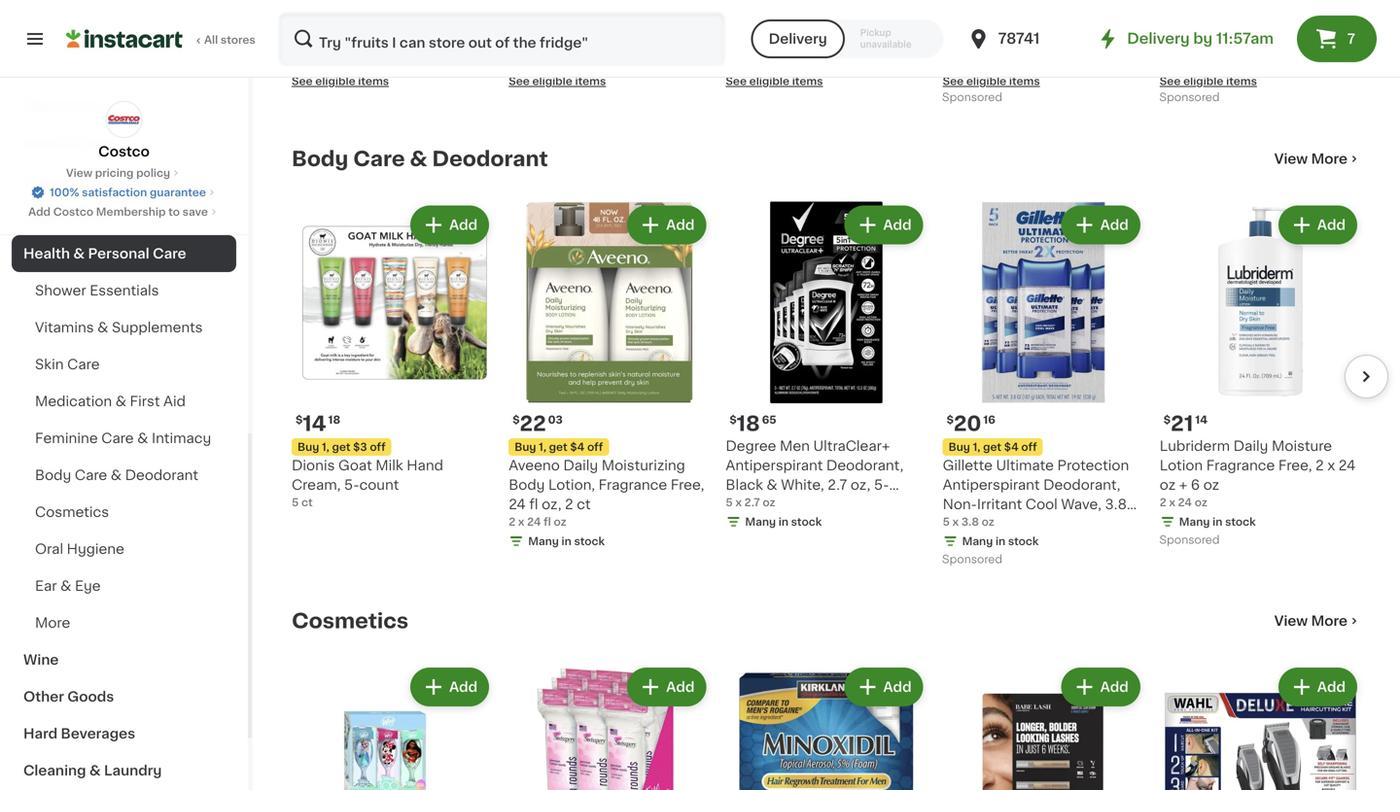 Task type: locate. For each thing, give the bounding box(es) containing it.
1 horizontal spatial daily
[[1234, 439, 1269, 453]]

fragrance inside lubriderm daily moisture lotion fragrance free, 2 x 24 oz + 6 oz 2 x 24 oz
[[1207, 459, 1275, 473]]

buy up gillette
[[949, 442, 970, 453]]

hard
[[23, 727, 58, 741]]

costco up view pricing policy link
[[98, 145, 150, 159]]

eligible down search field
[[532, 76, 573, 87]]

oz, inside gillette ultimate protection antiperspirant deodorant, non-irritant cool wave, 3.8 oz, 5 ct
[[943, 517, 963, 531]]

oz
[[1160, 478, 1176, 492], [1204, 478, 1220, 492], [763, 497, 776, 508], [1195, 497, 1208, 508], [554, 517, 567, 527], [982, 517, 995, 527]]

1 spend from the left
[[294, 59, 329, 69]]

x down "moisture"
[[1328, 459, 1335, 473]]

1 goods from the top
[[68, 210, 114, 224]]

1 vertical spatial free,
[[671, 478, 704, 492]]

personal
[[88, 247, 149, 261]]

gillette
[[943, 459, 993, 473]]

count
[[359, 478, 399, 492], [726, 498, 766, 511]]

eligible down by
[[1184, 76, 1224, 87]]

1 eligible from the left
[[315, 76, 356, 87]]

off for 14
[[370, 442, 386, 453]]

free, inside lubriderm daily moisture lotion fragrance free, 2 x 24 oz + 6 oz 2 x 24 oz
[[1279, 459, 1312, 473]]

lubriderm
[[1160, 439, 1230, 453]]

1 horizontal spatial free,
[[1279, 459, 1312, 473]]

3 items from the left
[[575, 76, 606, 87]]

1 horizontal spatial see eligible items
[[1160, 76, 1257, 87]]

get down 16 at the right of the page
[[983, 442, 1002, 453]]

1 view more link from the top
[[1275, 149, 1362, 169]]

1 get from the left
[[332, 442, 351, 453]]

antiperspirant up the irritant
[[943, 478, 1040, 492]]

oz down 6
[[1195, 497, 1208, 508]]

14 up buy 1, get $3 off
[[303, 414, 326, 434]]

by
[[1194, 32, 1213, 46]]

more link
[[12, 605, 236, 642]]

0 vertical spatial antiperspirant
[[726, 459, 823, 473]]

delivery for delivery by 11:57am
[[1127, 32, 1190, 46]]

free, down moisturizing at the left
[[671, 478, 704, 492]]

see eligible items
[[943, 76, 1040, 87], [1160, 76, 1257, 87]]

1 horizontal spatial deodorant,
[[1044, 478, 1121, 492]]

0 horizontal spatial spend $60, save $9 see eligible items
[[292, 59, 402, 87]]

1 vertical spatial count
[[726, 498, 766, 511]]

$ inside $ 22 03
[[513, 415, 520, 425]]

fragrance down the lubriderm
[[1207, 459, 1275, 473]]

sponsored badge image down "+"
[[1160, 535, 1219, 546]]

1 see from the left
[[292, 76, 313, 87]]

1 horizontal spatial buy 1, get $4 off
[[949, 442, 1037, 453]]

0 horizontal spatial count
[[359, 478, 399, 492]]

add
[[28, 207, 51, 217], [449, 219, 478, 232], [666, 219, 695, 232], [883, 219, 912, 232], [1100, 219, 1129, 232], [1318, 219, 1346, 232], [449, 681, 478, 694], [666, 681, 695, 694], [883, 681, 912, 694], [1100, 681, 1129, 694], [1318, 681, 1346, 694]]

buy for 22
[[515, 442, 536, 453]]

4 eligible from the left
[[967, 76, 1007, 87]]

1 vertical spatial daily
[[563, 459, 598, 473]]

1 see eligible items from the left
[[943, 76, 1040, 87]]

3.8 right the wave,
[[1105, 498, 1127, 511]]

1 horizontal spatial 3.8
[[1105, 498, 1127, 511]]

1 5- from the left
[[344, 478, 359, 492]]

spend for 96 ct
[[511, 59, 546, 69]]

0 horizontal spatial 3.8
[[962, 517, 979, 527]]

88
[[726, 13, 740, 24]]

oz,
[[851, 478, 871, 492], [542, 498, 562, 511], [943, 517, 963, 531]]

care for the leftmost body care & deodorant link
[[75, 469, 107, 482]]

oral
[[35, 543, 63, 556]]

get left "$3"
[[332, 442, 351, 453]]

1 vertical spatial oz,
[[542, 498, 562, 511]]

0 horizontal spatial many in stock button
[[943, 0, 1144, 50]]

many in stock button for sponsored badge "image" below delivery by 11:57am link at the top right of page
[[1160, 0, 1362, 50]]

deodorant, up the wave,
[[1044, 478, 1121, 492]]

5- down ultraclear+
[[874, 478, 889, 492]]

2 items from the left
[[792, 76, 823, 87]]

0 horizontal spatial delivery
[[769, 32, 827, 46]]

daily for lubriderm
[[1234, 439, 1269, 453]]

14
[[303, 414, 326, 434], [1196, 415, 1208, 425]]

eligible for 88 ct
[[749, 76, 790, 87]]

1 horizontal spatial deodorant
[[432, 149, 548, 169]]

2 see eligible items button from the left
[[1160, 56, 1362, 89]]

2 get from the left
[[549, 442, 568, 453]]

goods down satisfaction
[[68, 210, 114, 224]]

65
[[762, 415, 777, 425]]

1 horizontal spatial fl
[[544, 517, 551, 527]]

view for body care & deodorant
[[1275, 152, 1308, 166]]

2 goods from the top
[[67, 690, 114, 704]]

aveeno
[[509, 459, 560, 473]]

costco link
[[98, 101, 150, 161]]

guarantee
[[150, 187, 206, 198]]

2.7
[[828, 478, 847, 492], [745, 497, 760, 508]]

3 get from the left
[[983, 442, 1002, 453]]

2 $ from the left
[[730, 415, 737, 425]]

2 1, from the left
[[539, 442, 547, 453]]

2 many in stock button from the left
[[1160, 0, 1362, 50]]

1 horizontal spatial 14
[[1196, 415, 1208, 425]]

1 $9 from the left
[[387, 59, 402, 69]]

buy 1, get $4 off down 03
[[515, 442, 603, 453]]

88 ct many in stock
[[726, 13, 822, 43]]

0 horizontal spatial $4
[[570, 442, 585, 453]]

fragrance inside 'aveeno daily moisturizing body lotion, fragrance free, 24 fl oz, 2 ct 2 x 24 fl oz'
[[599, 478, 667, 492]]

0 vertical spatial deodorant
[[432, 149, 548, 169]]

buy
[[298, 442, 319, 453], [515, 442, 536, 453], [949, 442, 970, 453]]

$ inside $ 20 16
[[947, 415, 954, 425]]

sponsored badge image
[[943, 93, 1002, 104], [1160, 93, 1219, 104], [1160, 535, 1219, 546], [943, 555, 1002, 566]]

$9 for 88 ct
[[822, 59, 836, 69]]

buy 1, get $4 off down 16 at the right of the page
[[949, 442, 1037, 453]]

0 vertical spatial view
[[1275, 152, 1308, 166]]

1 see eligible items button from the left
[[943, 56, 1144, 89]]

18 left 65
[[737, 414, 760, 434]]

view more link
[[1275, 149, 1362, 169], [1275, 612, 1362, 631]]

0 vertical spatial 2.7
[[828, 478, 847, 492]]

antiperspirant down 'men'
[[726, 459, 823, 473]]

antiperspirant for degree
[[726, 459, 823, 473]]

gillette ultimate protection antiperspirant deodorant, non-irritant cool wave, 3.8 oz, 5 ct
[[943, 459, 1129, 531]]

0 horizontal spatial 18
[[328, 415, 340, 425]]

0 vertical spatial view more link
[[1275, 149, 1362, 169]]

2 horizontal spatial buy
[[949, 442, 970, 453]]

2 eligible from the left
[[749, 76, 790, 87]]

see eligible items button down 78741
[[943, 56, 1144, 89]]

many
[[311, 33, 342, 43], [745, 33, 776, 43], [528, 33, 559, 43], [962, 33, 993, 43], [1179, 33, 1210, 43], [745, 517, 776, 527], [1179, 517, 1210, 527], [528, 536, 559, 547], [962, 536, 993, 547]]

$ inside $ 21 14
[[1164, 415, 1171, 425]]

$3
[[353, 442, 367, 453]]

1 many in stock button from the left
[[943, 0, 1144, 50]]

spend $60, save $9 see eligible items for 88 ct
[[726, 59, 836, 87]]

deodorant, inside gillette ultimate protection antiperspirant deodorant, non-irritant cool wave, 3.8 oz, 5 ct
[[1044, 478, 1121, 492]]

$
[[296, 415, 303, 425], [730, 415, 737, 425], [513, 415, 520, 425], [947, 415, 954, 425], [1164, 415, 1171, 425]]

1 view more from the top
[[1275, 152, 1348, 166]]

spend for 76 ct
[[294, 59, 329, 69]]

0 horizontal spatial cosmetics link
[[12, 494, 236, 531]]

cosmetics
[[35, 506, 109, 519], [292, 611, 409, 632]]

1, up dionis
[[322, 442, 329, 453]]

2 spend from the left
[[728, 59, 763, 69]]

see eligible items for sponsored badge "image" below 78741
[[943, 76, 1040, 87]]

ct inside gillette ultimate protection antiperspirant deodorant, non-irritant cool wave, 3.8 oz, 5 ct
[[979, 517, 993, 531]]

1 $60, from the left
[[332, 59, 357, 69]]

2 down lotion
[[1160, 497, 1167, 508]]

1 $4 from the left
[[570, 442, 585, 453]]

goods for other goods
[[67, 690, 114, 704]]

1 horizontal spatial antiperspirant
[[943, 478, 1040, 492]]

$60, for 88 ct
[[766, 59, 791, 69]]

care inside 'link'
[[101, 432, 134, 445]]

0 horizontal spatial deodorant
[[125, 469, 198, 482]]

buy up aveeno
[[515, 442, 536, 453]]

care for skin care link
[[67, 358, 100, 372]]

oz, down lotion, at the left bottom of the page
[[542, 498, 562, 511]]

5 inside gillette ultimate protection antiperspirant deodorant, non-irritant cool wave, 3.8 oz, 5 ct
[[966, 517, 975, 531]]

$ up 'degree'
[[730, 415, 737, 425]]

$ left 16 at the right of the page
[[947, 415, 954, 425]]

1 vertical spatial cosmetics
[[292, 611, 409, 632]]

get for 22
[[549, 442, 568, 453]]

deodorant
[[432, 149, 548, 169], [125, 469, 198, 482]]

0 horizontal spatial deodorant,
[[827, 459, 904, 473]]

more inside "link"
[[35, 617, 70, 630]]

spend $60, save $9 see eligible items down 76 ct
[[292, 59, 402, 87]]

oz, inside degree men ultraclear+ antiperspirant deodorant, black & white, 2.7 oz, 5- count
[[851, 478, 871, 492]]

eligible
[[315, 76, 356, 87], [749, 76, 790, 87], [532, 76, 573, 87], [967, 76, 1007, 87], [1184, 76, 1224, 87]]

0 horizontal spatial fl
[[529, 498, 538, 511]]

men
[[780, 439, 810, 453]]

3 $60, from the left
[[549, 59, 574, 69]]

2 horizontal spatial 1,
[[973, 442, 981, 453]]

2
[[1316, 459, 1324, 473], [1160, 497, 1167, 508], [565, 498, 573, 511], [509, 517, 516, 527]]

$4 up ultimate
[[1004, 442, 1019, 453]]

3 off from the left
[[1022, 442, 1037, 453]]

1 vertical spatial deodorant
[[125, 469, 198, 482]]

other
[[23, 690, 64, 704]]

daily inside 'aveeno daily moisturizing body lotion, fragrance free, 24 fl oz, 2 ct 2 x 24 fl oz'
[[563, 459, 598, 473]]

see eligible items button down the 11:57am
[[1160, 56, 1362, 89]]

delivery inside button
[[769, 32, 827, 46]]

1 horizontal spatial get
[[549, 442, 568, 453]]

2.7 right white,
[[828, 478, 847, 492]]

1 vertical spatial body care & deodorant link
[[12, 457, 236, 494]]

buy for 20
[[949, 442, 970, 453]]

2 $60, from the left
[[766, 59, 791, 69]]

daily
[[1234, 439, 1269, 453], [563, 459, 598, 473]]

0 vertical spatial count
[[359, 478, 399, 492]]

1 vertical spatial 3.8
[[962, 517, 979, 527]]

$60, for 96 ct
[[549, 59, 574, 69]]

0 horizontal spatial oz,
[[542, 498, 562, 511]]

stock
[[357, 33, 388, 43], [791, 33, 822, 43], [574, 33, 605, 43], [1008, 33, 1039, 43], [1225, 33, 1256, 43], [791, 517, 822, 527], [1225, 517, 1256, 527], [574, 536, 605, 547], [1008, 536, 1039, 547]]

$ for 18
[[730, 415, 737, 425]]

0 vertical spatial body care & deodorant link
[[292, 148, 548, 171]]

$60, for 76 ct
[[332, 59, 357, 69]]

$ inside $ 14 18
[[296, 415, 303, 425]]

oz down the irritant
[[982, 517, 995, 527]]

1 vertical spatial goods
[[67, 690, 114, 704]]

goods
[[68, 210, 114, 224], [67, 690, 114, 704]]

get down 03
[[549, 442, 568, 453]]

paper goods link
[[12, 198, 236, 235]]

liquor
[[23, 173, 68, 187]]

save
[[359, 59, 385, 69], [793, 59, 819, 69], [576, 59, 602, 69], [182, 207, 208, 217]]

items
[[358, 76, 389, 87], [792, 76, 823, 87], [575, 76, 606, 87], [1009, 76, 1040, 87], [1226, 76, 1257, 87]]

see for 88 ct
[[726, 76, 747, 87]]

2 see eligible items from the left
[[1160, 76, 1257, 87]]

0 horizontal spatial antiperspirant
[[726, 459, 823, 473]]

product group containing 22
[[509, 202, 710, 553]]

deodorant, inside degree men ultraclear+ antiperspirant deodorant, black & white, 2.7 oz, 5- count
[[827, 459, 904, 473]]

x down the non-
[[953, 517, 959, 527]]

$4 up lotion, at the left bottom of the page
[[570, 442, 585, 453]]

oz, inside 'aveeno daily moisturizing body lotion, fragrance free, 24 fl oz, 2 ct 2 x 24 fl oz'
[[542, 498, 562, 511]]

3 1, from the left
[[973, 442, 981, 453]]

0 vertical spatial daily
[[1234, 439, 1269, 453]]

spend $60, save $9 see eligible items for 96 ct
[[509, 59, 619, 87]]

0 vertical spatial deodorant,
[[827, 459, 904, 473]]

2 5- from the left
[[874, 478, 889, 492]]

off up lotion, at the left bottom of the page
[[587, 442, 603, 453]]

1 horizontal spatial many in stock button
[[1160, 0, 1362, 50]]

6
[[1191, 478, 1200, 492]]

1 items from the left
[[358, 76, 389, 87]]

2 spend $60, save $9 see eligible items from the left
[[726, 59, 836, 87]]

1 vertical spatial view
[[66, 168, 92, 178]]

spend
[[294, 59, 329, 69], [728, 59, 763, 69], [511, 59, 546, 69]]

$ up the lubriderm
[[1164, 415, 1171, 425]]

0 horizontal spatial buy
[[298, 442, 319, 453]]

goods up beverages
[[67, 690, 114, 704]]

count inside degree men ultraclear+ antiperspirant deodorant, black & white, 2.7 oz, 5- count
[[726, 498, 766, 511]]

stores
[[221, 35, 255, 45]]

2 horizontal spatial $9
[[822, 59, 836, 69]]

deodorant, for oz,
[[827, 459, 904, 473]]

3 spend $60, save $9 see eligible items from the left
[[509, 59, 619, 87]]

ct down the irritant
[[979, 517, 993, 531]]

off up ultimate
[[1022, 442, 1037, 453]]

3 eligible from the left
[[532, 76, 573, 87]]

in inside 88 ct many in stock
[[779, 33, 789, 43]]

free,
[[1279, 459, 1312, 473], [671, 478, 704, 492]]

3 spend from the left
[[511, 59, 546, 69]]

1 off from the left
[[370, 442, 386, 453]]

3.8 down the non-
[[962, 517, 979, 527]]

18 up buy 1, get $3 off
[[328, 415, 340, 425]]

many inside 88 ct many in stock
[[745, 33, 776, 43]]

daily left "moisture"
[[1234, 439, 1269, 453]]

view
[[1275, 152, 1308, 166], [66, 168, 92, 178], [1275, 615, 1308, 628]]

in
[[345, 33, 355, 43], [779, 33, 789, 43], [562, 33, 572, 43], [996, 33, 1006, 43], [1213, 33, 1223, 43], [779, 517, 789, 527], [1213, 517, 1223, 527], [562, 536, 572, 547], [996, 536, 1006, 547]]

x
[[1328, 459, 1335, 473], [736, 497, 742, 508], [1169, 497, 1176, 508], [518, 517, 525, 527], [953, 517, 959, 527]]

oz down lotion, at the left bottom of the page
[[554, 517, 567, 527]]

0 horizontal spatial see eligible items button
[[943, 56, 1144, 89]]

save for 88 ct
[[793, 59, 819, 69]]

3 buy from the left
[[949, 442, 970, 453]]

get
[[332, 442, 351, 453], [549, 442, 568, 453], [983, 442, 1002, 453]]

buy for 14
[[298, 442, 319, 453]]

0 horizontal spatial 2.7
[[745, 497, 760, 508]]

off for 20
[[1022, 442, 1037, 453]]

1 horizontal spatial 5-
[[874, 478, 889, 492]]

$ for 20
[[947, 415, 954, 425]]

1 horizontal spatial costco
[[98, 145, 150, 159]]

2 $9 from the left
[[822, 59, 836, 69]]

2 off from the left
[[587, 442, 603, 453]]

free, down "moisture"
[[1279, 459, 1312, 473]]

skin care
[[35, 358, 100, 372]]

18
[[737, 414, 760, 434], [328, 415, 340, 425]]

view more for cosmetics
[[1275, 615, 1348, 628]]

3 see from the left
[[509, 76, 530, 87]]

sponsored badge image down 78741
[[943, 93, 1002, 104]]

eligible down 78741
[[967, 76, 1007, 87]]

3 $ from the left
[[513, 415, 520, 425]]

2 horizontal spatial body
[[509, 478, 545, 492]]

1 vertical spatial view more
[[1275, 615, 1348, 628]]

2 horizontal spatial $60,
[[766, 59, 791, 69]]

ultraclear+
[[814, 439, 890, 453]]

deodorant, down ultraclear+
[[827, 459, 904, 473]]

skin care link
[[12, 346, 236, 383]]

feminine
[[35, 432, 98, 445]]

14 inside $ 21 14
[[1196, 415, 1208, 425]]

2 horizontal spatial oz,
[[943, 517, 963, 531]]

14 right 21
[[1196, 415, 1208, 425]]

4 $ from the left
[[947, 415, 954, 425]]

ct down cream,
[[301, 497, 313, 508]]

1 vertical spatial cosmetics link
[[292, 610, 409, 633]]

buy 1, get $3 off
[[298, 442, 386, 453]]

76
[[292, 13, 305, 24]]

1 horizontal spatial $60,
[[549, 59, 574, 69]]

2 $4 from the left
[[1004, 442, 1019, 453]]

1 $ from the left
[[296, 415, 303, 425]]

view more for body care & deodorant
[[1275, 152, 1348, 166]]

0 vertical spatial 3.8
[[1105, 498, 1127, 511]]

see eligible items for sponsored badge "image" below delivery by 11:57am link at the top right of page
[[1160, 76, 1257, 87]]

product group containing 21
[[1160, 202, 1362, 551]]

2 view more from the top
[[1275, 615, 1348, 628]]

oz down black
[[763, 497, 776, 508]]

body inside 'aveeno daily moisturizing body lotion, fragrance free, 24 fl oz, 2 ct 2 x 24 fl oz'
[[509, 478, 545, 492]]

5- inside dionis goat milk hand cream, 5-count 5 ct
[[344, 478, 359, 492]]

spend $60, save $9 see eligible items down 96 ct
[[509, 59, 619, 87]]

hand
[[407, 459, 443, 473]]

3 $9 from the left
[[605, 59, 619, 69]]

product group containing 18
[[726, 202, 927, 534]]

spend $60, save $9 see eligible items down delivery button at right top
[[726, 59, 836, 87]]

care for feminine care & intimacy 'link'
[[101, 432, 134, 445]]

fl down aveeno
[[529, 498, 538, 511]]

96
[[509, 13, 523, 24]]

2 vertical spatial view
[[1275, 615, 1308, 628]]

ct right 88
[[743, 13, 754, 24]]

0 vertical spatial fragrance
[[1207, 459, 1275, 473]]

buy up dionis
[[298, 442, 319, 453]]

0 horizontal spatial off
[[370, 442, 386, 453]]

x down black
[[736, 497, 742, 508]]

$ up dionis
[[296, 415, 303, 425]]

0 horizontal spatial 5-
[[344, 478, 359, 492]]

1 horizontal spatial $4
[[1004, 442, 1019, 453]]

spend $60, save $9 see eligible items for 76 ct
[[292, 59, 402, 87]]

2 see from the left
[[726, 76, 747, 87]]

0 vertical spatial goods
[[68, 210, 114, 224]]

1, up aveeno
[[539, 442, 547, 453]]

aid
[[163, 395, 186, 408]]

None search field
[[278, 12, 726, 66]]

spend down 76 ct
[[294, 59, 329, 69]]

2 buy from the left
[[515, 442, 536, 453]]

0 horizontal spatial costco
[[53, 207, 93, 217]]

1 vertical spatial view more link
[[1275, 612, 1362, 631]]

eligible down 76 ct
[[315, 76, 356, 87]]

count down 'milk'
[[359, 478, 399, 492]]

fl
[[529, 498, 538, 511], [544, 517, 551, 527]]

policy
[[136, 168, 170, 178]]

1 horizontal spatial fragrance
[[1207, 459, 1275, 473]]

delivery for delivery
[[769, 32, 827, 46]]

1 horizontal spatial delivery
[[1127, 32, 1190, 46]]

0 horizontal spatial fragrance
[[599, 478, 667, 492]]

0 horizontal spatial 1,
[[322, 442, 329, 453]]

1 horizontal spatial spend
[[511, 59, 546, 69]]

oz, down ultraclear+
[[851, 478, 871, 492]]

spend down 88 ct many in stock on the top of the page
[[728, 59, 763, 69]]

1 horizontal spatial body care & deodorant
[[292, 149, 548, 169]]

$ inside $ 18 65
[[730, 415, 737, 425]]

100% satisfaction guarantee
[[50, 187, 206, 198]]

0 horizontal spatial $60,
[[332, 59, 357, 69]]

see
[[292, 76, 313, 87], [726, 76, 747, 87], [509, 76, 530, 87], [943, 76, 964, 87], [1160, 76, 1181, 87]]

antiperspirant inside gillette ultimate protection antiperspirant deodorant, non-irritant cool wave, 3.8 oz, 5 ct
[[943, 478, 1040, 492]]

see eligible items down 78741
[[943, 76, 1040, 87]]

spend for 88 ct
[[728, 59, 763, 69]]

1 horizontal spatial cosmetics link
[[292, 610, 409, 633]]

fl down lotion, at the left bottom of the page
[[544, 517, 551, 527]]

5 x 2.7 oz
[[726, 497, 776, 508]]

ultimate
[[996, 459, 1054, 473]]

fragrance down moisturizing at the left
[[599, 478, 667, 492]]

1 horizontal spatial 1,
[[539, 442, 547, 453]]

beer & cider
[[23, 136, 113, 150]]

1 vertical spatial deodorant,
[[1044, 478, 1121, 492]]

cosmetics link
[[12, 494, 236, 531], [292, 610, 409, 633]]

1, up gillette
[[973, 442, 981, 453]]

5 $ from the left
[[1164, 415, 1171, 425]]

health & personal care
[[23, 247, 186, 261]]

0 vertical spatial free,
[[1279, 459, 1312, 473]]

0 vertical spatial view more
[[1275, 152, 1348, 166]]

view more link for cosmetics
[[1275, 612, 1362, 631]]

1 horizontal spatial spend $60, save $9 see eligible items
[[509, 59, 619, 87]]

product group containing 96 ct
[[509, 0, 710, 89]]

0 horizontal spatial get
[[332, 442, 351, 453]]

2 horizontal spatial get
[[983, 442, 1002, 453]]

many in stock button
[[943, 0, 1144, 50], [1160, 0, 1362, 50]]

stock inside 88 ct many in stock
[[791, 33, 822, 43]]

see eligible items down by
[[1160, 76, 1257, 87]]

count down black
[[726, 498, 766, 511]]

1 vertical spatial costco
[[53, 207, 93, 217]]

off for 22
[[587, 442, 603, 453]]

2.7 down black
[[745, 497, 760, 508]]

$ left 03
[[513, 415, 520, 425]]

daily inside lubriderm daily moisture lotion fragrance free, 2 x 24 oz + 6 oz 2 x 24 oz
[[1234, 439, 1269, 453]]

1 horizontal spatial cosmetics
[[292, 611, 409, 632]]

0 vertical spatial cosmetics
[[35, 506, 109, 519]]

eligible down delivery button at right top
[[749, 76, 790, 87]]

body care & deodorant
[[292, 149, 548, 169], [35, 469, 198, 482]]

1 horizontal spatial see eligible items button
[[1160, 56, 1362, 89]]

78741 button
[[967, 12, 1084, 66]]

product group
[[292, 0, 493, 89], [509, 0, 710, 89], [726, 0, 927, 89], [943, 0, 1144, 109], [1160, 0, 1362, 109], [292, 202, 493, 510], [509, 202, 710, 553], [726, 202, 927, 534], [943, 202, 1144, 571], [1160, 202, 1362, 551], [292, 664, 493, 791], [509, 664, 710, 791], [726, 664, 927, 791], [943, 664, 1144, 791], [1160, 664, 1362, 791]]

2 view more link from the top
[[1275, 612, 1362, 631]]

ear
[[35, 580, 57, 593]]

2 horizontal spatial spend
[[728, 59, 763, 69]]

antiperspirant inside degree men ultraclear+ antiperspirant deodorant, black & white, 2.7 oz, 5- count
[[726, 459, 823, 473]]

ct down lotion, at the left bottom of the page
[[577, 498, 591, 511]]

1 horizontal spatial body care & deodorant link
[[292, 148, 548, 171]]

view for cosmetics
[[1275, 615, 1308, 628]]

1 spend $60, save $9 see eligible items from the left
[[292, 59, 402, 87]]

antiperspirant
[[726, 459, 823, 473], [943, 478, 1040, 492]]

items for 76 ct
[[358, 76, 389, 87]]

costco down 100%
[[53, 207, 93, 217]]

2 vertical spatial oz,
[[943, 517, 963, 531]]

irritant
[[977, 498, 1022, 511]]

5- down goat
[[344, 478, 359, 492]]

off right "$3"
[[370, 442, 386, 453]]

1 buy 1, get $4 off from the left
[[515, 442, 603, 453]]

get for 20
[[983, 442, 1002, 453]]

x down aveeno
[[518, 517, 525, 527]]

oz, down the non-
[[943, 517, 963, 531]]

non-
[[943, 498, 977, 511]]

0 vertical spatial oz,
[[851, 478, 871, 492]]

2 buy 1, get $4 off from the left
[[949, 442, 1037, 453]]

product group containing 20
[[943, 202, 1144, 571]]

spend down 96 ct
[[511, 59, 546, 69]]

18 inside $ 14 18
[[328, 415, 340, 425]]

daily up lotion, at the left bottom of the page
[[563, 459, 598, 473]]

$ 22 03
[[513, 414, 563, 434]]

1 vertical spatial fl
[[544, 517, 551, 527]]

more for body care & deodorant
[[1312, 152, 1348, 166]]

1 buy from the left
[[298, 442, 319, 453]]

1 1, from the left
[[322, 442, 329, 453]]

0 horizontal spatial cosmetics
[[35, 506, 109, 519]]

medication
[[35, 395, 112, 408]]



Task type: describe. For each thing, give the bounding box(es) containing it.
x inside 'aveeno daily moisturizing body lotion, fragrance free, 24 fl oz, 2 ct 2 x 24 fl oz'
[[518, 517, 525, 527]]

instacart logo image
[[66, 27, 183, 51]]

22
[[520, 414, 546, 434]]

5 x 3.8 oz
[[943, 517, 995, 527]]

many in stock button for sponsored badge "image" below 78741
[[943, 0, 1144, 50]]

product group containing 14
[[292, 202, 493, 510]]

ct right 76
[[308, 13, 319, 24]]

medication & first aid link
[[12, 383, 236, 420]]

pricing
[[95, 168, 134, 178]]

service type group
[[751, 19, 944, 58]]

cleaning & laundry link
[[12, 753, 236, 790]]

5 see from the left
[[1160, 76, 1181, 87]]

$ for 22
[[513, 415, 520, 425]]

count inside dionis goat milk hand cream, 5-count 5 ct
[[359, 478, 399, 492]]

get for 14
[[332, 442, 351, 453]]

ct right 96
[[526, 13, 537, 24]]

4 see from the left
[[943, 76, 964, 87]]

ct inside 'aveeno daily moisturizing body lotion, fragrance free, 24 fl oz, 2 ct 2 x 24 fl oz'
[[577, 498, 591, 511]]

16
[[984, 415, 996, 425]]

96 ct
[[509, 13, 537, 24]]

all stores
[[204, 35, 255, 45]]

& inside degree men ultraclear+ antiperspirant deodorant, black & white, 2.7 oz, 5- count
[[767, 478, 778, 492]]

dionis
[[292, 459, 335, 473]]

shower essentials
[[35, 284, 159, 298]]

oz, for fl
[[542, 498, 562, 511]]

vitamins
[[35, 321, 94, 335]]

eligible for 96 ct
[[532, 76, 573, 87]]

wine link
[[12, 642, 236, 679]]

wine
[[23, 654, 59, 667]]

essentials
[[90, 284, 159, 298]]

feminine care & intimacy
[[35, 432, 211, 445]]

0 vertical spatial cosmetics link
[[12, 494, 236, 531]]

see eligible items button for sponsored badge "image" below 78741
[[943, 56, 1144, 89]]

oral hygiene link
[[12, 531, 236, 568]]

cool
[[1026, 498, 1058, 511]]

$4 for 20
[[1004, 442, 1019, 453]]

& inside 'link'
[[137, 432, 148, 445]]

goat
[[338, 459, 372, 473]]

satisfaction
[[82, 187, 147, 198]]

ct inside dionis goat milk hand cream, 5-count 5 ct
[[301, 497, 313, 508]]

protection
[[1058, 459, 1129, 473]]

oral hygiene
[[35, 543, 124, 556]]

save for 76 ct
[[359, 59, 385, 69]]

items for 96 ct
[[575, 76, 606, 87]]

0 horizontal spatial body care & deodorant link
[[12, 457, 236, 494]]

all
[[204, 35, 218, 45]]

oz right 6
[[1204, 478, 1220, 492]]

hard beverages link
[[12, 716, 236, 753]]

$ 14 18
[[296, 414, 340, 434]]

hard beverages
[[23, 727, 135, 741]]

78741
[[998, 32, 1040, 46]]

vitamins & supplements
[[35, 321, 203, 335]]

lotion
[[1160, 459, 1203, 473]]

2 down "moisture"
[[1316, 459, 1324, 473]]

other goods link
[[12, 679, 236, 716]]

2 down aveeno
[[509, 517, 516, 527]]

$ 20 16
[[947, 414, 996, 434]]

oz, for 2.7
[[851, 478, 871, 492]]

paper goods
[[23, 210, 114, 224]]

$ for 21
[[1164, 415, 1171, 425]]

eligible for 76 ct
[[315, 76, 356, 87]]

5 eligible from the left
[[1184, 76, 1224, 87]]

5 inside dionis goat milk hand cream, 5-count 5 ct
[[292, 497, 299, 508]]

0 horizontal spatial body
[[35, 469, 71, 482]]

4 items from the left
[[1009, 76, 1040, 87]]

add costco membership to save
[[28, 207, 208, 217]]

sponsored badge image down 5 x 3.8 oz
[[943, 555, 1002, 566]]

5- inside degree men ultraclear+ antiperspirant deodorant, black & white, 2.7 oz, 5- count
[[874, 478, 889, 492]]

Search field
[[280, 14, 724, 64]]

beer & cider link
[[12, 124, 236, 161]]

shower
[[35, 284, 86, 298]]

deodorant, for 3.8
[[1044, 478, 1121, 492]]

supplements
[[112, 321, 203, 335]]

paper
[[23, 210, 64, 224]]

see for 96 ct
[[509, 76, 530, 87]]

black
[[726, 478, 763, 492]]

sponsored badge image down delivery by 11:57am link at the top right of page
[[1160, 93, 1219, 104]]

moisture
[[1272, 439, 1332, 453]]

buy 1, get $4 off for 20
[[949, 442, 1037, 453]]

cream,
[[292, 478, 341, 492]]

lotion,
[[549, 478, 595, 492]]

intimacy
[[152, 432, 211, 445]]

beer
[[23, 136, 56, 150]]

03
[[548, 415, 563, 425]]

more for cosmetics
[[1312, 615, 1348, 628]]

7 button
[[1297, 16, 1377, 62]]

oz left "+"
[[1160, 478, 1176, 492]]

1, for 22
[[539, 442, 547, 453]]

goods for paper goods
[[68, 210, 114, 224]]

costco logo image
[[106, 101, 142, 138]]

11:57am
[[1216, 32, 1274, 46]]

other goods
[[23, 690, 114, 704]]

delivery by 11:57am
[[1127, 32, 1274, 46]]

item carousel region
[[265, 194, 1389, 579]]

daily for aveeno
[[563, 459, 598, 473]]

see for 76 ct
[[292, 76, 313, 87]]

vitamins & supplements link
[[12, 309, 236, 346]]

1 vertical spatial 2.7
[[745, 497, 760, 508]]

$ for 14
[[296, 415, 303, 425]]

1, for 20
[[973, 442, 981, 453]]

floral link
[[12, 51, 236, 88]]

21
[[1171, 414, 1194, 434]]

skin
[[35, 358, 64, 372]]

1 horizontal spatial body
[[292, 149, 348, 169]]

add costco membership to save link
[[28, 204, 220, 220]]

beverages
[[61, 727, 135, 741]]

milk
[[376, 459, 403, 473]]

degree men ultraclear+ antiperspirant deodorant, black & white, 2.7 oz, 5- count
[[726, 439, 904, 511]]

electronics
[[23, 99, 103, 113]]

ct inside 88 ct many in stock
[[743, 13, 754, 24]]

2.7 inside degree men ultraclear+ antiperspirant deodorant, black & white, 2.7 oz, 5- count
[[828, 478, 847, 492]]

3.8 inside gillette ultimate protection antiperspirant deodorant, non-irritant cool wave, 3.8 oz, 5 ct
[[1105, 498, 1127, 511]]

x down lotion
[[1169, 497, 1176, 508]]

view pricing policy
[[66, 168, 170, 178]]

5 items from the left
[[1226, 76, 1257, 87]]

oz inside 'aveeno daily moisturizing body lotion, fragrance free, 24 fl oz, 2 ct 2 x 24 fl oz'
[[554, 517, 567, 527]]

$4 for 22
[[570, 442, 585, 453]]

health
[[23, 247, 70, 261]]

cider
[[74, 136, 113, 150]]

eye
[[75, 580, 101, 593]]

$9 for 96 ct
[[605, 59, 619, 69]]

antiperspirant for gillette
[[943, 478, 1040, 492]]

degree
[[726, 439, 777, 453]]

+
[[1179, 478, 1188, 492]]

moisturizing
[[602, 459, 685, 473]]

76 ct
[[292, 13, 319, 24]]

0 vertical spatial body care & deodorant
[[292, 149, 548, 169]]

save for 96 ct
[[576, 59, 602, 69]]

1 horizontal spatial 18
[[737, 414, 760, 434]]

see eligible items button for sponsored badge "image" below delivery by 11:57am link at the top right of page
[[1160, 56, 1362, 89]]

product group containing 88 ct
[[726, 0, 927, 89]]

buy 1, get $4 off for 22
[[515, 442, 603, 453]]

aveeno daily moisturizing body lotion, fragrance free, 24 fl oz, 2 ct 2 x 24 fl oz
[[509, 459, 704, 527]]

view more link for body care & deodorant
[[1275, 149, 1362, 169]]

0 horizontal spatial 14
[[303, 414, 326, 434]]

100% satisfaction guarantee button
[[30, 181, 218, 200]]

product group containing 76 ct
[[292, 0, 493, 89]]

1 vertical spatial body care & deodorant
[[35, 469, 198, 482]]

hygiene
[[67, 543, 124, 556]]

1, for 14
[[322, 442, 329, 453]]

2 down lotion, at the left bottom of the page
[[565, 498, 573, 511]]

dionis goat milk hand cream, 5-count 5 ct
[[292, 459, 443, 508]]

membership
[[96, 207, 166, 217]]

cleaning & laundry
[[23, 764, 162, 778]]

$9 for 76 ct
[[387, 59, 402, 69]]

$ 21 14
[[1164, 414, 1208, 434]]

free, inside 'aveeno daily moisturizing body lotion, fragrance free, 24 fl oz, 2 ct 2 x 24 fl oz'
[[671, 478, 704, 492]]

medication & first aid
[[35, 395, 186, 408]]

items for 88 ct
[[792, 76, 823, 87]]

ear & eye
[[35, 580, 101, 593]]



Task type: vqa. For each thing, say whether or not it's contained in the screenshot.
Fresh Funds
no



